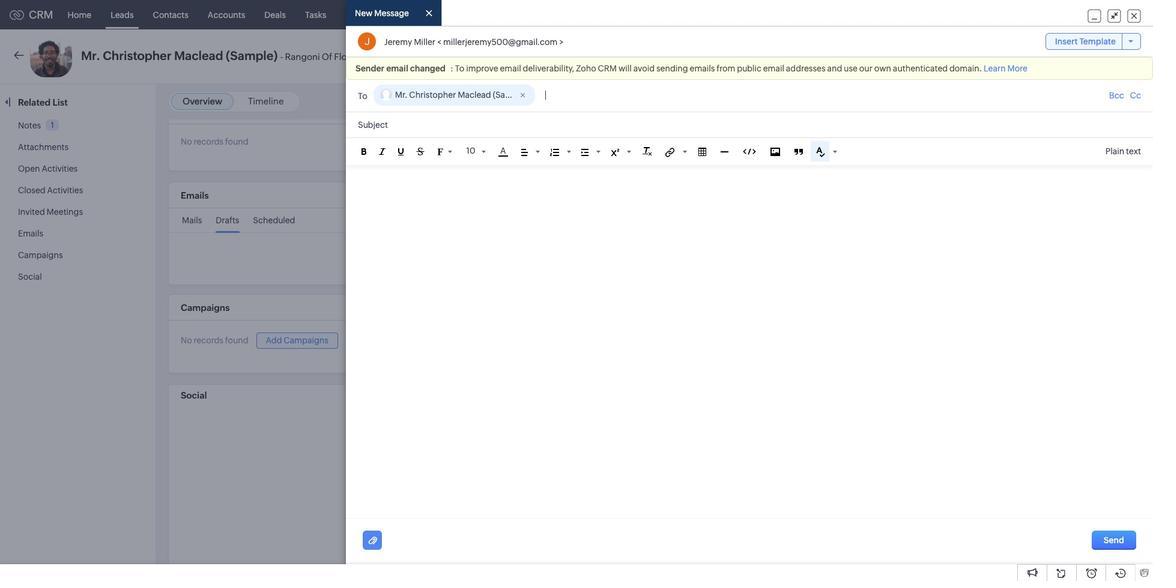 Task type: locate. For each thing, give the bounding box(es) containing it.
1 vertical spatial send
[[1104, 536, 1125, 546]]

0 vertical spatial maclead
[[174, 49, 223, 62]]

alignment image
[[521, 149, 528, 156]]

add
[[266, 336, 282, 345]]

0 vertical spatial mr.
[[81, 49, 100, 62]]

1 vertical spatial no
[[181, 336, 192, 346]]

2 records from the top
[[194, 336, 223, 346]]

emails link
[[18, 229, 43, 239]]

0 vertical spatial to
[[455, 64, 465, 74]]

1 vertical spatial to
[[358, 91, 368, 101]]

plain text
[[1106, 147, 1142, 156]]

leads link
[[101, 0, 143, 29]]

addresses
[[786, 64, 826, 74]]

2 horizontal spatial email
[[763, 64, 785, 74]]

(sample) left -
[[226, 49, 278, 62]]

last
[[1033, 100, 1047, 109]]

1 vertical spatial no records found
[[181, 336, 249, 346]]

maclead
[[174, 49, 223, 62], [458, 90, 491, 100]]

more
[[1008, 64, 1028, 74]]

add campaigns link
[[256, 333, 338, 349]]

10
[[466, 146, 476, 156]]

invited meetings
[[18, 207, 83, 217]]

use
[[844, 64, 858, 74]]

0 vertical spatial send
[[936, 52, 957, 61]]

None text field
[[545, 89, 605, 102]]

0 horizontal spatial (sample)
[[226, 49, 278, 62]]

0 vertical spatial social
[[18, 272, 42, 282]]

:
[[451, 64, 453, 74], [1077, 100, 1080, 109]]

found left add on the left of the page
[[225, 336, 249, 346]]

open activities
[[18, 164, 78, 174]]

attachments link
[[18, 142, 69, 152]]

send
[[936, 52, 957, 61], [1104, 536, 1125, 546]]

1 vertical spatial campaigns link
[[18, 251, 63, 260]]

no records found left add on the left of the page
[[181, 336, 249, 346]]

meetings down closed activities
[[47, 207, 83, 217]]

0 vertical spatial christopher
[[103, 49, 172, 62]]

0 horizontal spatial mr.
[[81, 49, 100, 62]]

1
[[51, 121, 54, 130]]

add campaigns
[[266, 336, 329, 345]]

activities for open activities
[[42, 164, 78, 174]]

1 vertical spatial found
[[225, 336, 249, 346]]

to left improve
[[455, 64, 465, 74]]

send email button
[[924, 47, 992, 66]]

no records found down overview
[[181, 137, 249, 147]]

1 vertical spatial (sample)
[[493, 90, 528, 100]]

calls link
[[392, 0, 430, 29]]

spell check image
[[816, 147, 825, 158]]

1 horizontal spatial (sample)
[[493, 90, 528, 100]]

1 horizontal spatial email
[[500, 64, 521, 74]]

timeline
[[248, 96, 284, 106]]

edit
[[1072, 52, 1087, 61]]

0 vertical spatial found
[[225, 137, 249, 147]]

mr. christopher maclead (sample) - rangoni of florence
[[81, 49, 371, 62]]

campaigns link down the emails link
[[18, 251, 63, 260]]

1 vertical spatial activities
[[47, 186, 83, 195]]

0 horizontal spatial email
[[386, 64, 408, 74]]

found
[[225, 137, 249, 147], [225, 336, 249, 346]]

1 vertical spatial emails
[[18, 229, 43, 239]]

1 horizontal spatial meetings
[[346, 10, 382, 20]]

emails down invited
[[18, 229, 43, 239]]

edit button
[[1059, 47, 1099, 66]]

1 horizontal spatial :
[[1077, 100, 1080, 109]]

found down timeline
[[225, 137, 249, 147]]

profile element
[[1092, 0, 1126, 29]]

open activities link
[[18, 164, 78, 174]]

meetings up florence
[[346, 10, 382, 20]]

0 horizontal spatial :
[[451, 64, 453, 74]]

1 horizontal spatial maclead
[[458, 90, 491, 100]]

text
[[1127, 147, 1142, 156]]

1 horizontal spatial social
[[181, 390, 207, 401]]

1 horizontal spatial emails
[[181, 190, 209, 201]]

emails
[[690, 64, 715, 74]]

accounts link
[[198, 0, 255, 29]]

improve
[[466, 64, 498, 74]]

bcc
[[1110, 91, 1125, 101]]

1 horizontal spatial send
[[1104, 536, 1125, 546]]

0 horizontal spatial maclead
[[174, 49, 223, 62]]

0 vertical spatial emails
[[181, 190, 209, 201]]

1 vertical spatial maclead
[[458, 90, 491, 100]]

0 horizontal spatial meetings
[[47, 207, 83, 217]]

to
[[455, 64, 465, 74], [358, 91, 368, 101]]

maclead up overview 'link'
[[174, 49, 223, 62]]

0 horizontal spatial christopher
[[103, 49, 172, 62]]

documents
[[553, 10, 599, 20]]

rangoni
[[285, 52, 320, 62]]

campaigns link
[[480, 0, 544, 29], [18, 251, 63, 260]]

0 horizontal spatial campaigns link
[[18, 251, 63, 260]]

email
[[958, 52, 980, 61]]

sender
[[356, 64, 385, 74]]

1 horizontal spatial christopher
[[409, 90, 456, 100]]

convert
[[1010, 52, 1042, 61]]

crm left will
[[598, 64, 617, 74]]

1 no from the top
[[181, 137, 192, 147]]

message
[[374, 9, 409, 18]]

0 vertical spatial (sample)
[[226, 49, 278, 62]]

christopher down the changed
[[409, 90, 456, 100]]

0 vertical spatial activities
[[42, 164, 78, 174]]

1 vertical spatial meetings
[[47, 207, 83, 217]]

1 vertical spatial mr.
[[395, 90, 408, 100]]

meetings
[[346, 10, 382, 20], [47, 207, 83, 217]]

emails up mails at top
[[181, 190, 209, 201]]

0 vertical spatial meetings
[[346, 10, 382, 20]]

1 vertical spatial records
[[194, 336, 223, 346]]

meetings link
[[336, 0, 392, 29]]

1 horizontal spatial campaigns link
[[480, 0, 544, 29]]

to down the sender
[[358, 91, 368, 101]]

no
[[181, 137, 192, 147], [181, 336, 192, 346]]

social
[[18, 272, 42, 282], [181, 390, 207, 401]]

email
[[386, 64, 408, 74], [500, 64, 521, 74], [763, 64, 785, 74]]

changed
[[410, 64, 446, 74]]

authenticated
[[893, 64, 948, 74]]

email right "public"
[[763, 64, 785, 74]]

email right the sender
[[386, 64, 408, 74]]

drafts
[[216, 216, 239, 225]]

records
[[194, 137, 223, 147], [194, 336, 223, 346]]

activities
[[42, 164, 78, 174], [47, 186, 83, 195]]

invited
[[18, 207, 45, 217]]

maclead for mr. christopher maclead (sample)
[[458, 90, 491, 100]]

and
[[828, 64, 842, 74]]

christopher down leads
[[103, 49, 172, 62]]

0 horizontal spatial to
[[358, 91, 368, 101]]

0 vertical spatial :
[[451, 64, 453, 74]]

avoid
[[634, 64, 655, 74]]

(sample) down improve
[[493, 90, 528, 100]]

0 horizontal spatial send
[[936, 52, 957, 61]]

crm
[[29, 8, 53, 21], [598, 64, 617, 74]]

tasks
[[305, 10, 326, 20]]

0 vertical spatial no records found
[[181, 137, 249, 147]]

activities up invited meetings
[[47, 186, 83, 195]]

campaigns link right reports at the left top
[[480, 0, 544, 29]]

: left 83
[[1077, 100, 1080, 109]]

insert
[[1055, 37, 1078, 46]]

no records found
[[181, 137, 249, 147], [181, 336, 249, 346]]

activities up 'closed activities' 'link' on the left top of page
[[42, 164, 78, 174]]

reports
[[439, 10, 470, 20]]

: right the changed
[[451, 64, 453, 74]]

email right improve
[[500, 64, 521, 74]]

send for send email
[[936, 52, 957, 61]]

0 vertical spatial no
[[181, 137, 192, 147]]

2 found from the top
[[225, 336, 249, 346]]

1 horizontal spatial mr.
[[395, 90, 408, 100]]

from
[[717, 64, 736, 74]]

sending
[[657, 64, 688, 74]]

closed activities
[[18, 186, 83, 195]]

0 vertical spatial records
[[194, 137, 223, 147]]

campaigns
[[489, 10, 534, 20], [18, 251, 63, 260], [181, 303, 230, 313], [284, 336, 329, 345]]

1 horizontal spatial crm
[[598, 64, 617, 74]]

timeline link
[[248, 96, 284, 106]]

crm right logo
[[29, 8, 53, 21]]

0 vertical spatial crm
[[29, 8, 53, 21]]

maclead for mr. christopher maclead (sample) - rangoni of florence
[[174, 49, 223, 62]]

1 vertical spatial christopher
[[409, 90, 456, 100]]

convert button
[[997, 47, 1054, 66]]

(sample) for mr. christopher maclead (sample) - rangoni of florence
[[226, 49, 278, 62]]

day(s)
[[1092, 100, 1114, 109]]

maclead down improve
[[458, 90, 491, 100]]



Task type: vqa. For each thing, say whether or not it's contained in the screenshot.
Contacts IMAGE
no



Task type: describe. For each thing, give the bounding box(es) containing it.
home
[[68, 10, 91, 20]]

of
[[322, 52, 332, 62]]

send email
[[936, 52, 980, 61]]

mails
[[182, 216, 202, 225]]

send for send
[[1104, 536, 1125, 546]]

mr. christopher maclead (sample)
[[395, 90, 528, 100]]

christopher for mr. christopher maclead (sample) - rangoni of florence
[[103, 49, 172, 62]]

scheduled
[[253, 216, 295, 225]]

last update : 83 day(s) ago
[[1033, 100, 1130, 109]]

related list
[[18, 97, 70, 108]]

0 horizontal spatial social
[[18, 272, 42, 282]]

ago
[[1116, 100, 1130, 109]]

1 vertical spatial crm
[[598, 64, 617, 74]]

will
[[619, 64, 632, 74]]

sender email changed : to improve email deliverability, zoho crm will avoid sending emails from public email addresses and use our own authenticated domain. learn more
[[356, 64, 1028, 74]]

leads
[[111, 10, 134, 20]]

new
[[355, 9, 373, 18]]

tasks link
[[296, 0, 336, 29]]

calendar image
[[1026, 10, 1036, 20]]

list image
[[550, 149, 559, 156]]

zoho
[[576, 64, 596, 74]]

contacts
[[153, 10, 189, 20]]

open
[[18, 164, 40, 174]]

related
[[18, 97, 51, 108]]

attachments
[[18, 142, 69, 152]]

1 no records found from the top
[[181, 137, 249, 147]]

overview link
[[183, 96, 222, 106]]

10 link
[[465, 144, 486, 158]]

overview
[[183, 96, 222, 106]]

visits
[[618, 10, 638, 20]]

links image
[[665, 148, 675, 157]]

mr. for mr. christopher maclead (sample)
[[395, 90, 408, 100]]

social link
[[18, 272, 42, 282]]

logo image
[[10, 10, 24, 20]]

learn
[[984, 64, 1006, 74]]

closed activities link
[[18, 186, 83, 195]]

own
[[875, 64, 892, 74]]

list
[[53, 97, 68, 108]]

christopher for mr. christopher maclead (sample)
[[409, 90, 456, 100]]

our
[[860, 64, 873, 74]]

reports link
[[430, 0, 480, 29]]

home link
[[58, 0, 101, 29]]

-
[[280, 52, 283, 62]]

cc
[[1131, 91, 1142, 101]]

notes
[[18, 121, 41, 130]]

3 email from the left
[[763, 64, 785, 74]]

activities for closed activities
[[47, 186, 83, 195]]

profile image
[[1099, 5, 1119, 24]]

template
[[1080, 37, 1116, 46]]

deals
[[265, 10, 286, 20]]

florence
[[334, 52, 371, 62]]

2 email from the left
[[500, 64, 521, 74]]

documents link
[[544, 0, 608, 29]]

domain.
[[950, 64, 982, 74]]

1 found from the top
[[225, 137, 249, 147]]

update
[[1049, 100, 1076, 109]]

1 email from the left
[[386, 64, 408, 74]]

2 no from the top
[[181, 336, 192, 346]]

new message
[[355, 9, 409, 18]]

1 vertical spatial :
[[1077, 100, 1080, 109]]

a
[[500, 146, 506, 156]]

mr. for mr. christopher maclead (sample) - rangoni of florence
[[81, 49, 100, 62]]

invited meetings link
[[18, 207, 83, 217]]

Subject text field
[[346, 113, 1154, 138]]

1 records from the top
[[194, 137, 223, 147]]

1 horizontal spatial to
[[455, 64, 465, 74]]

0 horizontal spatial emails
[[18, 229, 43, 239]]

insert template
[[1055, 37, 1116, 46]]

upgrade
[[911, 15, 946, 23]]

insert template button
[[1046, 33, 1142, 50]]

accounts
[[208, 10, 245, 20]]

deliverability,
[[523, 64, 574, 74]]

83
[[1081, 100, 1091, 109]]

indent image
[[581, 149, 589, 156]]

2 no records found from the top
[[181, 336, 249, 346]]

contacts link
[[143, 0, 198, 29]]

0 vertical spatial campaigns link
[[480, 0, 544, 29]]

1 vertical spatial social
[[181, 390, 207, 401]]

visits link
[[608, 0, 648, 29]]

closed
[[18, 186, 45, 195]]

public
[[737, 64, 762, 74]]

a link
[[499, 146, 508, 157]]

calls
[[401, 10, 420, 20]]

script image
[[611, 149, 619, 156]]

learn more link
[[984, 64, 1028, 74]]

plain
[[1106, 147, 1125, 156]]

0 horizontal spatial crm
[[29, 8, 53, 21]]

deals link
[[255, 0, 296, 29]]

send button
[[1092, 531, 1137, 551]]

notes link
[[18, 121, 41, 130]]

(sample) for mr. christopher maclead (sample)
[[493, 90, 528, 100]]



